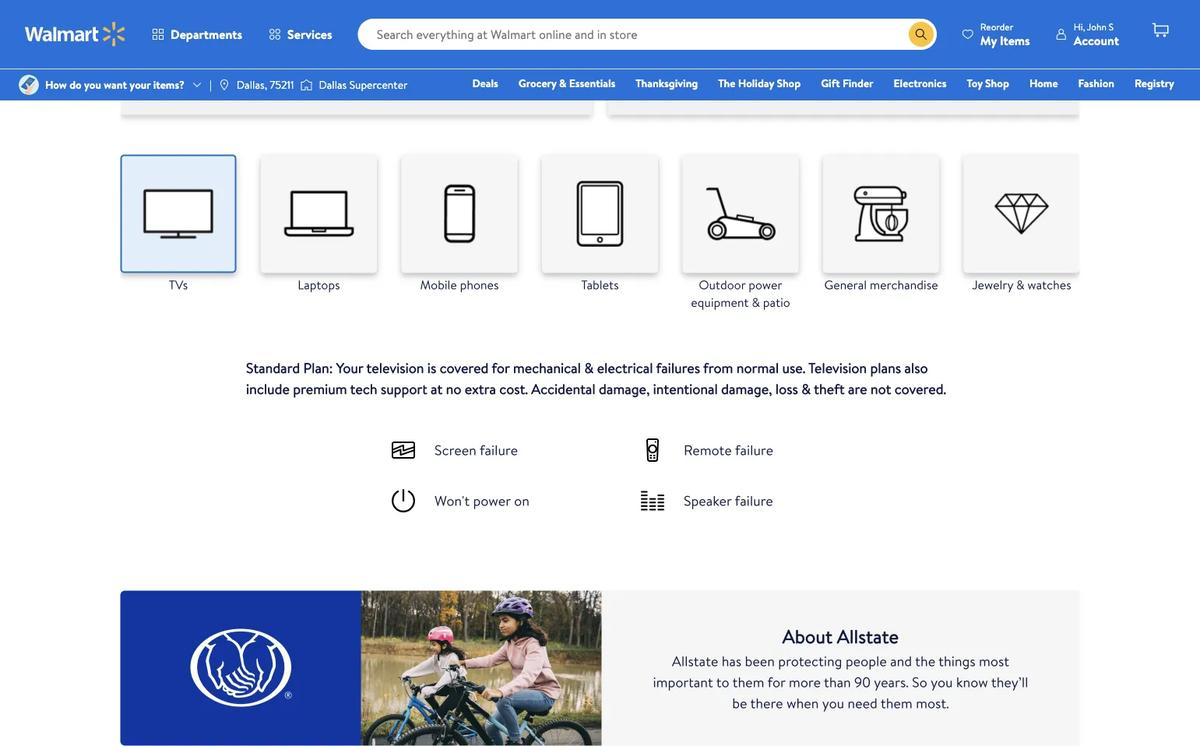 Task type: vqa. For each thing, say whether or not it's contained in the screenshot.
Departments
yes



Task type: describe. For each thing, give the bounding box(es) containing it.
the holiday shop link
[[712, 75, 808, 92]]

home link
[[1023, 75, 1065, 92]]

hi,
[[1074, 20, 1086, 33]]

75211
[[270, 77, 294, 92]]

gift finder
[[821, 76, 874, 91]]

deals link
[[465, 75, 505, 92]]

departments
[[171, 26, 242, 43]]

the
[[719, 76, 736, 91]]

thanksgiving
[[636, 76, 698, 91]]

Walmart Site-Wide search field
[[358, 19, 937, 50]]

&
[[559, 76, 567, 91]]

how
[[45, 77, 67, 92]]

s
[[1109, 20, 1114, 33]]

debit
[[1081, 97, 1108, 113]]

|
[[210, 77, 212, 92]]

you
[[84, 77, 101, 92]]

items?
[[153, 77, 185, 92]]

Search search field
[[358, 19, 937, 50]]

search icon image
[[915, 28, 928, 41]]

hi, john s account
[[1074, 20, 1120, 49]]

reorder
[[981, 20, 1014, 33]]

do
[[69, 77, 82, 92]]

account
[[1074, 32, 1120, 49]]

toy
[[967, 76, 983, 91]]

registry one debit
[[1055, 76, 1175, 113]]

 image for how do you want your items?
[[19, 75, 39, 95]]

how do you want your items?
[[45, 77, 185, 92]]

grocery
[[519, 76, 557, 91]]

my
[[981, 32, 997, 49]]

services
[[288, 26, 332, 43]]

 image for dallas, 75211
[[218, 79, 230, 91]]

the holiday shop
[[719, 76, 801, 91]]

finder
[[843, 76, 874, 91]]

fashion
[[1079, 76, 1115, 91]]

reorder my items
[[981, 20, 1031, 49]]

fashion link
[[1072, 75, 1122, 92]]

cart contains 0 items total amount $0.00 image
[[1151, 21, 1170, 40]]



Task type: locate. For each thing, give the bounding box(es) containing it.
your
[[130, 77, 151, 92]]

registry
[[1135, 76, 1175, 91]]

supercenter
[[350, 77, 408, 92]]

shop right toy
[[986, 76, 1010, 91]]

1 shop from the left
[[777, 76, 801, 91]]

departments button
[[139, 16, 256, 53]]

walmart+
[[1128, 97, 1175, 113]]

grocery & essentials link
[[512, 75, 623, 92]]

gift
[[821, 76, 840, 91]]

grocery & essentials
[[519, 76, 616, 91]]

electronics link
[[887, 75, 954, 92]]

one debit link
[[1048, 97, 1115, 113]]

home
[[1030, 76, 1058, 91]]

toy shop
[[967, 76, 1010, 91]]

0 horizontal spatial shop
[[777, 76, 801, 91]]

gift finder link
[[814, 75, 881, 92]]

2 shop from the left
[[986, 76, 1010, 91]]

walmart+ link
[[1121, 97, 1182, 113]]

shop
[[777, 76, 801, 91], [986, 76, 1010, 91]]

want
[[104, 77, 127, 92]]

essentials
[[569, 76, 616, 91]]

electronics
[[894, 76, 947, 91]]

dallas supercenter
[[319, 77, 408, 92]]

one
[[1055, 97, 1079, 113]]

toy shop link
[[960, 75, 1017, 92]]

shop right holiday
[[777, 76, 801, 91]]

deals
[[472, 76, 498, 91]]

john
[[1087, 20, 1107, 33]]

0 horizontal spatial  image
[[19, 75, 39, 95]]

dallas
[[319, 77, 347, 92]]

 image right 75211
[[300, 77, 313, 93]]

 image for dallas supercenter
[[300, 77, 313, 93]]

dallas,
[[237, 77, 267, 92]]

services button
[[256, 16, 346, 53]]

dallas, 75211
[[237, 77, 294, 92]]

1 horizontal spatial shop
[[986, 76, 1010, 91]]

thanksgiving link
[[629, 75, 705, 92]]

2 horizontal spatial  image
[[300, 77, 313, 93]]

1 horizontal spatial  image
[[218, 79, 230, 91]]

walmart image
[[25, 22, 126, 47]]

 image left the how
[[19, 75, 39, 95]]

 image right |
[[218, 79, 230, 91]]

 image
[[19, 75, 39, 95], [300, 77, 313, 93], [218, 79, 230, 91]]

registry link
[[1128, 75, 1182, 92]]

items
[[1000, 32, 1031, 49]]

holiday
[[738, 76, 774, 91]]



